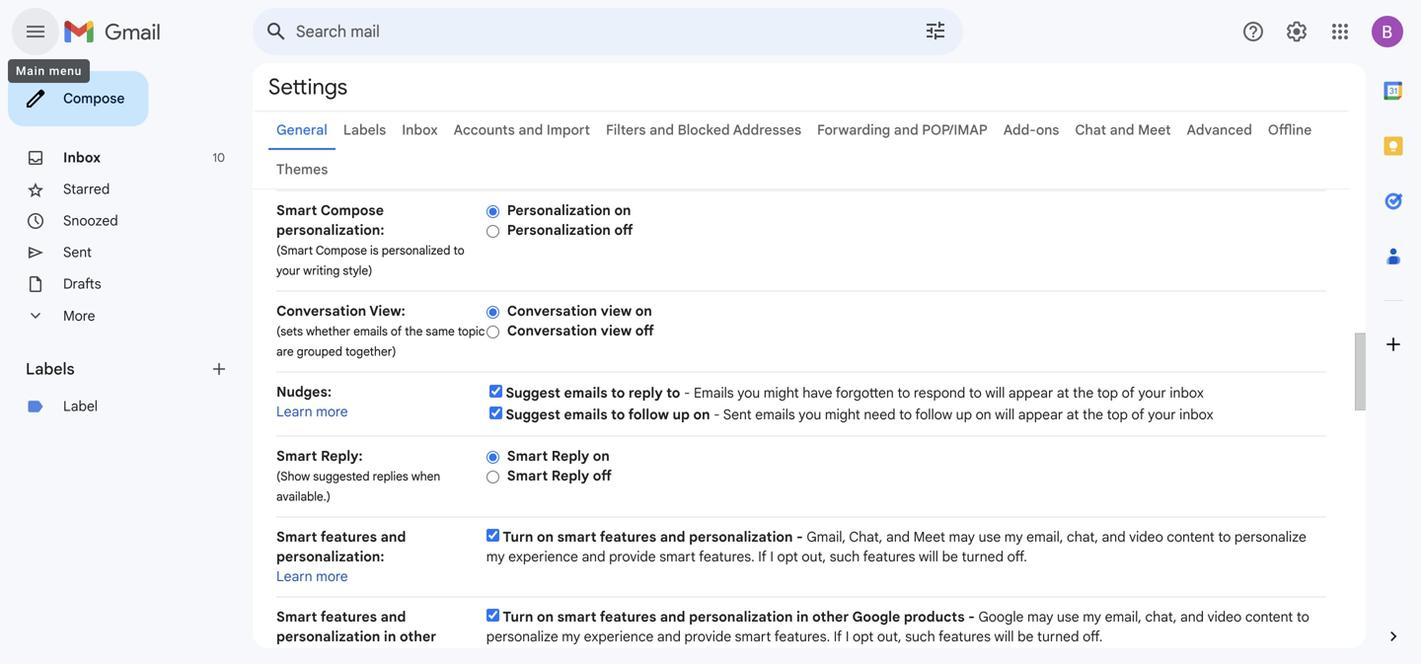 Task type: locate. For each thing, give the bounding box(es) containing it.
0 horizontal spatial follow
[[629, 406, 669, 424]]

filters
[[606, 121, 646, 139]]

1 turn from the top
[[503, 529, 534, 546]]

other
[[813, 609, 849, 626], [400, 629, 437, 646]]

1 horizontal spatial labels
[[344, 121, 386, 139]]

1 vertical spatial chat,
[[1146, 609, 1178, 626]]

0 vertical spatial more
[[316, 403, 348, 421]]

learn inside nudges: learn more
[[276, 403, 313, 421]]

out,
[[802, 549, 827, 566], [878, 629, 902, 646]]

reply
[[629, 385, 663, 402]]

meet
[[1139, 121, 1172, 139], [914, 529, 946, 546]]

1 vertical spatial email,
[[1106, 609, 1142, 626]]

1 vertical spatial appear
[[1019, 406, 1064, 424]]

smart inside smart reply: (show suggested replies when available.)
[[276, 448, 317, 465]]

labels right general link
[[344, 121, 386, 139]]

you down 'have'
[[799, 406, 822, 424]]

1 vertical spatial more
[[316, 568, 348, 586]]

2 horizontal spatial google
[[979, 609, 1024, 626]]

1 vertical spatial meet
[[914, 529, 946, 546]]

features up products:
[[321, 609, 377, 626]]

learn more link for learn
[[276, 403, 348, 421]]

may inside gmail, chat, and meet may use my email, chat, and video content to personalize my experience and provide smart features. if i opt out, such features will be turned off.
[[950, 529, 976, 546]]

0 vertical spatial be
[[943, 549, 959, 566]]

blocked
[[678, 121, 730, 139]]

2 vertical spatial of
[[1132, 406, 1145, 424]]

0 vertical spatial the
[[405, 324, 423, 339]]

0 vertical spatial provide
[[609, 549, 656, 566]]

1 vertical spatial be
[[1018, 629, 1034, 646]]

smart for smart features and personalization: learn more
[[276, 529, 317, 546]]

1 horizontal spatial personalize
[[1235, 529, 1307, 546]]

1 horizontal spatial i
[[846, 629, 850, 646]]

follow down the respond
[[916, 406, 953, 424]]

1 horizontal spatial meet
[[1139, 121, 1172, 139]]

more
[[316, 403, 348, 421], [316, 568, 348, 586]]

1 horizontal spatial off.
[[1083, 629, 1103, 646]]

personalize inside gmail, chat, and meet may use my email, chat, and video content to personalize my experience and provide smart features. if i opt out, such features will be turned off.
[[1235, 529, 1307, 546]]

conversation view: (sets whether emails of the same topic are grouped together)
[[276, 303, 485, 359]]

themes link
[[276, 161, 328, 178]]

0 vertical spatial you
[[738, 385, 761, 402]]

0 vertical spatial video
[[1130, 529, 1164, 546]]

0 vertical spatial reply
[[552, 448, 590, 465]]

such down gmail,
[[830, 549, 860, 566]]

conversation up conversation view off
[[507, 303, 598, 320]]

labels for the labels heading
[[26, 359, 75, 379]]

meet right chat,
[[914, 529, 946, 546]]

turn on smart features and personalization -
[[503, 529, 807, 546]]

out, down gmail, chat, and meet may use my email, chat, and video content to personalize my experience and provide smart features. if i opt out, such features will be turned off.
[[878, 629, 902, 646]]

use inside gmail, chat, and meet may use my email, chat, and video content to personalize my experience and provide smart features. if i opt out, such features will be turned off.
[[979, 529, 1002, 546]]

emails left reply
[[564, 385, 608, 402]]

1 horizontal spatial email,
[[1106, 609, 1142, 626]]

1 horizontal spatial may
[[1028, 609, 1054, 626]]

main
[[16, 64, 45, 78]]

forwarding and pop/imap
[[818, 121, 988, 139]]

may inside google may use my email, chat, and video content to personalize my experience and provide smart features. if i opt out, such features will be turned off.
[[1028, 609, 1054, 626]]

personalization: inside smart features and personalization: learn more
[[276, 549, 385, 566]]

1 vertical spatial suggest
[[506, 406, 561, 424]]

0 vertical spatial off.
[[1008, 549, 1028, 566]]

same
[[426, 324, 455, 339]]

0 horizontal spatial off
[[593, 468, 612, 485]]

i
[[771, 549, 774, 566], [846, 629, 850, 646]]

chat, inside gmail, chat, and meet may use my email, chat, and video content to personalize my experience and provide smart features. if i opt out, such features will be turned off.
[[1067, 529, 1099, 546]]

menu
[[49, 64, 82, 78]]

to
[[454, 243, 465, 258], [611, 385, 625, 402], [667, 385, 681, 402], [898, 385, 911, 402], [970, 385, 982, 402], [611, 406, 625, 424], [900, 406, 913, 424], [1219, 529, 1232, 546], [1297, 609, 1310, 626]]

0 vertical spatial labels
[[344, 121, 386, 139]]

of inside conversation view: (sets whether emails of the same topic are grouped together)
[[391, 324, 402, 339]]

suggest emails to reply to - emails you might have forgotten to respond to will appear at the top of your inbox
[[506, 385, 1205, 402]]

in down gmail,
[[797, 609, 809, 626]]

0 horizontal spatial personalize
[[487, 629, 559, 646]]

conversation down conversation view on at left top
[[507, 322, 598, 340]]

products:
[[328, 648, 393, 665]]

0 vertical spatial learn
[[276, 403, 313, 421]]

1 vertical spatial i
[[846, 629, 850, 646]]

will
[[986, 385, 1006, 402], [996, 406, 1015, 424], [919, 549, 939, 566], [995, 629, 1015, 646]]

smart for smart compose personalization: (smart compose is personalized to your writing style)
[[276, 202, 317, 219]]

my
[[1005, 529, 1024, 546], [487, 549, 505, 566], [1084, 609, 1102, 626], [562, 629, 581, 646]]

1 vertical spatial other
[[400, 629, 437, 646]]

conversation
[[276, 303, 367, 320], [507, 303, 598, 320], [507, 322, 598, 340]]

google left products
[[853, 609, 901, 626]]

reply:
[[321, 448, 363, 465]]

more inside nudges: learn more
[[316, 403, 348, 421]]

learn more link up the smart features and personalization in other google products:
[[276, 568, 348, 586]]

personalization: down available.)
[[276, 549, 385, 566]]

such inside google may use my email, chat, and video content to personalize my experience and provide smart features. if i opt out, such features will be turned off.
[[906, 629, 936, 646]]

view:
[[370, 303, 406, 320]]

might
[[764, 385, 800, 402], [825, 406, 861, 424]]

inbox
[[1170, 385, 1205, 402], [1180, 406, 1214, 424]]

view for on
[[601, 303, 632, 320]]

2 up from the left
[[957, 406, 973, 424]]

turned
[[962, 549, 1004, 566], [1038, 629, 1080, 646]]

more down nudges:
[[316, 403, 348, 421]]

experience inside gmail, chat, and meet may use my email, chat, and video content to personalize my experience and provide smart features. if i opt out, such features will be turned off.
[[509, 549, 579, 566]]

2 horizontal spatial off
[[636, 322, 654, 340]]

inbox link right labels link
[[402, 121, 438, 139]]

off down smart reply on
[[593, 468, 612, 485]]

2 learn more link from the top
[[276, 568, 348, 586]]

smart
[[276, 202, 317, 219], [276, 448, 317, 465], [507, 448, 548, 465], [507, 468, 548, 485], [276, 529, 317, 546], [276, 609, 317, 626]]

in up products:
[[384, 629, 396, 646]]

conversation up 'whether'
[[276, 303, 367, 320]]

smart right smart reply off radio
[[507, 468, 548, 485]]

personalization: up (smart
[[276, 222, 385, 239]]

2 learn from the top
[[276, 568, 313, 586]]

labels
[[344, 121, 386, 139], [26, 359, 75, 379]]

reply for on
[[552, 448, 590, 465]]

google inside the smart features and personalization in other google products:
[[276, 648, 325, 665]]

None search field
[[253, 8, 964, 55]]

provide down turn on smart features and personalization -
[[609, 549, 656, 566]]

0 horizontal spatial meet
[[914, 529, 946, 546]]

0 horizontal spatial out,
[[802, 549, 827, 566]]

provide inside google may use my email, chat, and video content to personalize my experience and provide smart features. if i opt out, such features will be turned off.
[[685, 629, 732, 646]]

0 vertical spatial off
[[615, 222, 633, 239]]

1 suggest from the top
[[506, 385, 561, 402]]

1 personalization from the top
[[507, 202, 611, 219]]

0 horizontal spatial email,
[[1027, 529, 1064, 546]]

0 vertical spatial personalization:
[[276, 222, 385, 239]]

might down the suggest emails to reply to - emails you might have forgotten to respond to will appear at the top of your inbox
[[825, 406, 861, 424]]

0 horizontal spatial video
[[1130, 529, 1164, 546]]

turned inside google may use my email, chat, and video content to personalize my experience and provide smart features. if i opt out, such features will be turned off.
[[1038, 629, 1080, 646]]

email, inside google may use my email, chat, and video content to personalize my experience and provide smart features. if i opt out, such features will be turned off.
[[1106, 609, 1142, 626]]

labels link
[[344, 121, 386, 139]]

labels up label
[[26, 359, 75, 379]]

compose down menu
[[63, 90, 125, 107]]

learn down available.)
[[276, 568, 313, 586]]

suggest for suggest emails to follow up on - sent emails you might need to follow up on will appear at the top of your inbox
[[506, 406, 561, 424]]

0 vertical spatial learn more link
[[276, 403, 348, 421]]

google left products:
[[276, 648, 325, 665]]

0 vertical spatial i
[[771, 549, 774, 566]]

0 vertical spatial if
[[759, 549, 767, 566]]

1 vertical spatial content
[[1246, 609, 1294, 626]]

1 vertical spatial opt
[[853, 629, 874, 646]]

smart down available.)
[[276, 529, 317, 546]]

1 view from the top
[[601, 303, 632, 320]]

out, down gmail,
[[802, 549, 827, 566]]

reply up smart reply off
[[552, 448, 590, 465]]

offline
[[1269, 121, 1313, 139]]

1 vertical spatial off.
[[1083, 629, 1103, 646]]

meet right chat
[[1139, 121, 1172, 139]]

add-
[[1004, 121, 1037, 139]]

smart right smart reply on radio
[[507, 448, 548, 465]]

learn more link down nudges:
[[276, 403, 348, 421]]

smart inside smart features and personalization: learn more
[[276, 529, 317, 546]]

smart up (show
[[276, 448, 317, 465]]

such down products
[[906, 629, 936, 646]]

1 vertical spatial learn
[[276, 568, 313, 586]]

1 follow from the left
[[629, 406, 669, 424]]

personalization for in
[[689, 609, 793, 626]]

features. down turn on smart features and personalization in other google products -
[[775, 629, 831, 646]]

off up reply
[[636, 322, 654, 340]]

might left 'have'
[[764, 385, 800, 402]]

of
[[391, 324, 402, 339], [1122, 385, 1135, 402], [1132, 406, 1145, 424]]

the inside conversation view: (sets whether emails of the same topic are grouped together)
[[405, 324, 423, 339]]

in
[[797, 609, 809, 626], [384, 629, 396, 646]]

will inside gmail, chat, and meet may use my email, chat, and video content to personalize my experience and provide smart features. if i opt out, such features will be turned off.
[[919, 549, 939, 566]]

google
[[853, 609, 901, 626], [979, 609, 1024, 626], [276, 648, 325, 665]]

inbox link up starred link
[[63, 149, 101, 166]]

1 vertical spatial features.
[[775, 629, 831, 646]]

smart down smart features and personalization: learn more
[[276, 609, 317, 626]]

1 vertical spatial the
[[1074, 385, 1094, 402]]

Search mail text field
[[296, 22, 869, 41]]

0 vertical spatial experience
[[509, 549, 579, 566]]

2 vertical spatial compose
[[316, 243, 367, 258]]

0 vertical spatial suggest
[[506, 385, 561, 402]]

drafts
[[63, 276, 101, 293]]

1 vertical spatial in
[[384, 629, 396, 646]]

up
[[673, 406, 690, 424], [957, 406, 973, 424]]

follow
[[629, 406, 669, 424], [916, 406, 953, 424]]

1 vertical spatial you
[[799, 406, 822, 424]]

0 vertical spatial chat,
[[1067, 529, 1099, 546]]

1 vertical spatial sent
[[724, 406, 752, 424]]

view up conversation view off
[[601, 303, 632, 320]]

off. inside google may use my email, chat, and video content to personalize my experience and provide smart features. if i opt out, such features will be turned off.
[[1083, 629, 1103, 646]]

1 vertical spatial compose
[[321, 202, 384, 219]]

tab list
[[1367, 63, 1422, 593]]

be inside google may use my email, chat, and video content to personalize my experience and provide smart features. if i opt out, such features will be turned off.
[[1018, 629, 1034, 646]]

opt inside google may use my email, chat, and video content to personalize my experience and provide smart features. if i opt out, such features will be turned off.
[[853, 629, 874, 646]]

general
[[276, 121, 328, 139]]

0 horizontal spatial features.
[[699, 549, 755, 566]]

reply down smart reply on
[[552, 468, 590, 485]]

your
[[276, 264, 300, 278], [1139, 385, 1167, 402], [1149, 406, 1177, 424]]

and inside the smart features and personalization in other google products:
[[381, 609, 406, 626]]

compose
[[63, 90, 125, 107], [321, 202, 384, 219], [316, 243, 367, 258]]

out, inside gmail, chat, and meet may use my email, chat, and video content to personalize my experience and provide smart features. if i opt out, such features will be turned off.
[[802, 549, 827, 566]]

Conversation view off radio
[[487, 325, 499, 340]]

turn for turn on smart features and personalization -
[[503, 529, 534, 546]]

chat, inside google may use my email, chat, and video content to personalize my experience and provide smart features. if i opt out, such features will be turned off.
[[1146, 609, 1178, 626]]

smart for smart reply off
[[507, 468, 548, 485]]

0 horizontal spatial if
[[759, 549, 767, 566]]

features down products
[[939, 629, 991, 646]]

compose up is
[[321, 202, 384, 219]]

features. up turn on smart features and personalization in other google products -
[[699, 549, 755, 566]]

opt up turn on smart features and personalization in other google products -
[[778, 549, 799, 566]]

1 horizontal spatial content
[[1246, 609, 1294, 626]]

1 horizontal spatial up
[[957, 406, 973, 424]]

features down available.)
[[321, 529, 377, 546]]

0 vertical spatial turn
[[503, 529, 534, 546]]

(sets
[[276, 324, 303, 339]]

0 horizontal spatial sent
[[63, 244, 92, 261]]

content inside google may use my email, chat, and video content to personalize my experience and provide smart features. if i opt out, such features will be turned off.
[[1246, 609, 1294, 626]]

0 horizontal spatial in
[[384, 629, 396, 646]]

1 personalization: from the top
[[276, 222, 385, 239]]

1 horizontal spatial chat,
[[1146, 609, 1178, 626]]

personalization off
[[507, 222, 633, 239]]

2 personalization: from the top
[[276, 549, 385, 566]]

emails up the "together)"
[[354, 324, 388, 339]]

smart inside smart compose personalization: (smart compose is personalized to your writing style)
[[276, 202, 317, 219]]

off
[[615, 222, 633, 239], [636, 322, 654, 340], [593, 468, 612, 485]]

i inside google may use my email, chat, and video content to personalize my experience and provide smart features. if i opt out, such features will be turned off.
[[846, 629, 850, 646]]

features. inside gmail, chat, and meet may use my email, chat, and video content to personalize my experience and provide smart features. if i opt out, such features will be turned off.
[[699, 549, 755, 566]]

provide down turn on smart features and personalization in other google products -
[[685, 629, 732, 646]]

turn
[[503, 529, 534, 546], [503, 609, 534, 626]]

learn inside smart features and personalization: learn more
[[276, 568, 313, 586]]

content
[[1168, 529, 1215, 546], [1246, 609, 1294, 626]]

more up the smart features and personalization in other google products:
[[316, 568, 348, 586]]

personalize
[[1235, 529, 1307, 546], [487, 629, 559, 646]]

2 reply from the top
[[552, 468, 590, 485]]

i inside gmail, chat, and meet may use my email, chat, and video content to personalize my experience and provide smart features. if i opt out, such features will be turned off.
[[771, 549, 774, 566]]

opt
[[778, 549, 799, 566], [853, 629, 874, 646]]

1 learn more link from the top
[[276, 403, 348, 421]]

features inside gmail, chat, and meet may use my email, chat, and video content to personalize my experience and provide smart features. if i opt out, such features will be turned off.
[[864, 549, 916, 566]]

is
[[370, 243, 379, 258]]

turn for turn on smart features and personalization in other google products -
[[503, 609, 534, 626]]

1 vertical spatial use
[[1058, 609, 1080, 626]]

0 vertical spatial out,
[[802, 549, 827, 566]]

in inside the smart features and personalization in other google products:
[[384, 629, 396, 646]]

google right products
[[979, 609, 1024, 626]]

conversation for conversation view: (sets whether emails of the same topic are grouped together)
[[276, 303, 367, 320]]

off.
[[1008, 549, 1028, 566], [1083, 629, 1103, 646]]

1 up from the left
[[673, 406, 690, 424]]

opt down gmail, chat, and meet may use my email, chat, and video content to personalize my experience and provide smart features. if i opt out, such features will be turned off.
[[853, 629, 874, 646]]

sent down emails
[[724, 406, 752, 424]]

1 horizontal spatial follow
[[916, 406, 953, 424]]

0 horizontal spatial other
[[400, 629, 437, 646]]

1 vertical spatial inbox
[[63, 149, 101, 166]]

other inside the smart features and personalization in other google products:
[[400, 629, 437, 646]]

2 personalization from the top
[[507, 222, 611, 239]]

1 reply from the top
[[552, 448, 590, 465]]

1 vertical spatial turned
[[1038, 629, 1080, 646]]

chat,
[[1067, 529, 1099, 546], [1146, 609, 1178, 626]]

themes
[[276, 161, 328, 178]]

personalization up personalization off
[[507, 202, 611, 219]]

smart up (smart
[[276, 202, 317, 219]]

2 view from the top
[[601, 322, 632, 340]]

personalization down the personalization on
[[507, 222, 611, 239]]

out, inside google may use my email, chat, and video content to personalize my experience and provide smart features. if i opt out, such features will be turned off.
[[878, 629, 902, 646]]

add-ons
[[1004, 121, 1060, 139]]

2 more from the top
[[316, 568, 348, 586]]

personalization for personalization off
[[507, 222, 611, 239]]

inbox up starred link
[[63, 149, 101, 166]]

2 suggest from the top
[[506, 406, 561, 424]]

video
[[1130, 529, 1164, 546], [1208, 609, 1242, 626]]

may
[[950, 529, 976, 546], [1028, 609, 1054, 626]]

to inside gmail, chat, and meet may use my email, chat, and video content to personalize my experience and provide smart features. if i opt out, such features will be turned off.
[[1219, 529, 1232, 546]]

features
[[321, 529, 377, 546], [600, 529, 657, 546], [864, 549, 916, 566], [321, 609, 377, 626], [600, 609, 657, 626], [939, 629, 991, 646]]

0 vertical spatial your
[[276, 264, 300, 278]]

main menu image
[[24, 20, 47, 43]]

None checkbox
[[490, 385, 502, 398], [490, 407, 502, 420], [487, 529, 499, 542], [490, 385, 502, 398], [490, 407, 502, 420], [487, 529, 499, 542]]

smart
[[558, 529, 597, 546], [660, 549, 696, 566], [558, 609, 597, 626], [735, 629, 772, 646]]

1 vertical spatial view
[[601, 322, 632, 340]]

follow down reply
[[629, 406, 669, 424]]

0 horizontal spatial be
[[943, 549, 959, 566]]

0 vertical spatial personalization
[[689, 529, 793, 546]]

1 more from the top
[[316, 403, 348, 421]]

1 horizontal spatial inbox link
[[402, 121, 438, 139]]

inbox right labels link
[[402, 121, 438, 139]]

features inside google may use my email, chat, and video content to personalize my experience and provide smart features. if i opt out, such features will be turned off.
[[939, 629, 991, 646]]

0 vertical spatial inbox
[[1170, 385, 1205, 402]]

learn
[[276, 403, 313, 421], [276, 568, 313, 586]]

1 vertical spatial inbox link
[[63, 149, 101, 166]]

view down conversation view on at left top
[[601, 322, 632, 340]]

chat and meet link
[[1076, 121, 1172, 139]]

you right emails
[[738, 385, 761, 402]]

reply
[[552, 448, 590, 465], [552, 468, 590, 485]]

off down the personalization on
[[615, 222, 633, 239]]

inbox inside labels navigation
[[63, 149, 101, 166]]

use
[[979, 529, 1002, 546], [1058, 609, 1080, 626]]

inbox
[[402, 121, 438, 139], [63, 149, 101, 166]]

smart for smart features and personalization in other google products:
[[276, 609, 317, 626]]

to inside google may use my email, chat, and video content to personalize my experience and provide smart features. if i opt out, such features will be turned off.
[[1297, 609, 1310, 626]]

- right products
[[969, 609, 976, 626]]

google inside google may use my email, chat, and video content to personalize my experience and provide smart features. if i opt out, such features will be turned off.
[[979, 609, 1024, 626]]

filters and blocked addresses link
[[606, 121, 802, 139]]

1 horizontal spatial be
[[1018, 629, 1034, 646]]

0 horizontal spatial inbox link
[[63, 149, 101, 166]]

features down chat,
[[864, 549, 916, 566]]

conversation inside conversation view: (sets whether emails of the same topic are grouped together)
[[276, 303, 367, 320]]

1 horizontal spatial such
[[906, 629, 936, 646]]

1 vertical spatial such
[[906, 629, 936, 646]]

appear
[[1009, 385, 1054, 402], [1019, 406, 1064, 424]]

1 learn from the top
[[276, 403, 313, 421]]

features down turn on smart features and personalization -
[[600, 609, 657, 626]]

0 horizontal spatial inbox
[[63, 149, 101, 166]]

smart inside the smart features and personalization in other google products:
[[276, 609, 317, 626]]

compose up style)
[[316, 243, 367, 258]]

None checkbox
[[487, 609, 499, 622]]

email,
[[1027, 529, 1064, 546], [1106, 609, 1142, 626]]

be
[[943, 549, 959, 566], [1018, 629, 1034, 646]]

gmail image
[[63, 12, 171, 51]]

learn more link
[[276, 403, 348, 421], [276, 568, 348, 586]]

sent
[[63, 244, 92, 261], [724, 406, 752, 424]]

0 horizontal spatial i
[[771, 549, 774, 566]]

2 vertical spatial your
[[1149, 406, 1177, 424]]

0 horizontal spatial labels
[[26, 359, 75, 379]]

2 turn from the top
[[503, 609, 534, 626]]

0 vertical spatial view
[[601, 303, 632, 320]]

1 horizontal spatial out,
[[878, 629, 902, 646]]

sent up drafts link
[[63, 244, 92, 261]]

smart reply: (show suggested replies when available.)
[[276, 448, 441, 505]]

learn down nudges:
[[276, 403, 313, 421]]

2 vertical spatial the
[[1083, 406, 1104, 424]]

chat and meet
[[1076, 121, 1172, 139]]

smart for smart reply on
[[507, 448, 548, 465]]

2 vertical spatial personalization
[[276, 629, 381, 646]]

1 vertical spatial might
[[825, 406, 861, 424]]

features down smart reply off
[[600, 529, 657, 546]]

labels inside navigation
[[26, 359, 75, 379]]

0 vertical spatial meet
[[1139, 121, 1172, 139]]

experience inside google may use my email, chat, and video content to personalize my experience and provide smart features. if i opt out, such features will be turned off.
[[584, 629, 654, 646]]



Task type: describe. For each thing, give the bounding box(es) containing it.
labels heading
[[26, 359, 209, 379]]

0 vertical spatial inbox link
[[402, 121, 438, 139]]

personalization: inside smart compose personalization: (smart compose is personalized to your writing style)
[[276, 222, 385, 239]]

suggested
[[313, 470, 370, 484]]

(smart
[[276, 243, 313, 258]]

add-ons link
[[1004, 121, 1060, 139]]

together)
[[346, 345, 396, 359]]

personalization for -
[[689, 529, 793, 546]]

starred
[[63, 181, 110, 198]]

1 vertical spatial inbox
[[1180, 406, 1214, 424]]

if inside gmail, chat, and meet may use my email, chat, and video content to personalize my experience and provide smart features. if i opt out, such features will be turned off.
[[759, 549, 767, 566]]

features. inside google may use my email, chat, and video content to personalize my experience and provide smart features. if i opt out, such features will be turned off.
[[775, 629, 831, 646]]

gmail,
[[807, 529, 846, 546]]

forgotten
[[836, 385, 894, 402]]

main menu
[[16, 64, 82, 78]]

drafts link
[[63, 276, 101, 293]]

to inside smart compose personalization: (smart compose is personalized to your writing style)
[[454, 243, 465, 258]]

pop/imap
[[923, 121, 988, 139]]

chat
[[1076, 121, 1107, 139]]

smart reply off
[[507, 468, 612, 485]]

more inside smart features and personalization: learn more
[[316, 568, 348, 586]]

filters and blocked addresses
[[606, 121, 802, 139]]

0 vertical spatial might
[[764, 385, 800, 402]]

style)
[[343, 264, 373, 278]]

addresses
[[733, 121, 802, 139]]

meet inside gmail, chat, and meet may use my email, chat, and video content to personalize my experience and provide smart features. if i opt out, such features will be turned off.
[[914, 529, 946, 546]]

Conversation view on radio
[[487, 305, 499, 320]]

suggest for suggest emails to reply to - emails you might have forgotten to respond to will appear at the top of your inbox
[[506, 385, 561, 402]]

1 horizontal spatial inbox
[[402, 121, 438, 139]]

snoozed link
[[63, 212, 118, 230]]

1 vertical spatial your
[[1139, 385, 1167, 402]]

smart for smart reply: (show suggested replies when available.)
[[276, 448, 317, 465]]

emails up smart reply on
[[564, 406, 608, 424]]

google may use my email, chat, and video content to personalize my experience and provide smart features. if i opt out, such features will be turned off.
[[487, 609, 1310, 646]]

conversation for conversation view on
[[507, 303, 598, 320]]

turn on smart features and personalization in other google products -
[[503, 609, 979, 626]]

content inside gmail, chat, and meet may use my email, chat, and video content to personalize my experience and provide smart features. if i opt out, such features will be turned off.
[[1168, 529, 1215, 546]]

advanced link
[[1188, 121, 1253, 139]]

support image
[[1242, 20, 1266, 43]]

smart features and personalization: learn more
[[276, 529, 406, 586]]

replies
[[373, 470, 409, 484]]

personalized
[[382, 243, 451, 258]]

email, inside gmail, chat, and meet may use my email, chat, and video content to personalize my experience and provide smart features. if i opt out, such features will be turned off.
[[1027, 529, 1064, 546]]

your inside smart compose personalization: (smart compose is personalized to your writing style)
[[276, 264, 300, 278]]

available.)
[[276, 490, 331, 505]]

general link
[[276, 121, 328, 139]]

1 horizontal spatial in
[[797, 609, 809, 626]]

topic
[[458, 324, 485, 339]]

sent inside labels navigation
[[63, 244, 92, 261]]

turned inside gmail, chat, and meet may use my email, chat, and video content to personalize my experience and provide smart features. if i opt out, such features will be turned off.
[[962, 549, 1004, 566]]

snoozed
[[63, 212, 118, 230]]

off. inside gmail, chat, and meet may use my email, chat, and video content to personalize my experience and provide smart features. if i opt out, such features will be turned off.
[[1008, 549, 1028, 566]]

have
[[803, 385, 833, 402]]

more button
[[0, 300, 237, 332]]

1 vertical spatial top
[[1108, 406, 1129, 424]]

Personalization on radio
[[487, 204, 499, 219]]

features inside smart features and personalization: learn more
[[321, 529, 377, 546]]

Personalization off radio
[[487, 224, 499, 239]]

personalization for personalization on
[[507, 202, 611, 219]]

reply for off
[[552, 468, 590, 485]]

video inside google may use my email, chat, and video content to personalize my experience and provide smart features. if i opt out, such features will be turned off.
[[1208, 609, 1242, 626]]

0 vertical spatial top
[[1098, 385, 1119, 402]]

conversation for conversation view off
[[507, 322, 598, 340]]

compose inside button
[[63, 90, 125, 107]]

use inside google may use my email, chat, and video content to personalize my experience and provide smart features. if i opt out, such features will be turned off.
[[1058, 609, 1080, 626]]

labels for labels link
[[344, 121, 386, 139]]

respond
[[914, 385, 966, 402]]

nudges:
[[276, 384, 332, 401]]

smart inside google may use my email, chat, and video content to personalize my experience and provide smart features. if i opt out, such features will be turned off.
[[735, 629, 772, 646]]

1 vertical spatial at
[[1067, 406, 1080, 424]]

emails
[[694, 385, 734, 402]]

be inside gmail, chat, and meet may use my email, chat, and video content to personalize my experience and provide smart features. if i opt out, such features will be turned off.
[[943, 549, 959, 566]]

- left emails
[[684, 385, 691, 402]]

emails inside conversation view: (sets whether emails of the same topic are grouped together)
[[354, 324, 388, 339]]

chat,
[[850, 529, 883, 546]]

accounts
[[454, 121, 515, 139]]

1 horizontal spatial google
[[853, 609, 901, 626]]

learn more link for features
[[276, 568, 348, 586]]

1 horizontal spatial you
[[799, 406, 822, 424]]

1 horizontal spatial other
[[813, 609, 849, 626]]

products
[[904, 609, 965, 626]]

- left gmail,
[[797, 529, 804, 546]]

(show
[[276, 470, 310, 484]]

1 vertical spatial of
[[1122, 385, 1135, 402]]

more
[[63, 307, 95, 325]]

forwarding and pop/imap link
[[818, 121, 988, 139]]

0 vertical spatial at
[[1058, 385, 1070, 402]]

accounts and import link
[[454, 121, 590, 139]]

- down emails
[[714, 406, 720, 424]]

0 vertical spatial appear
[[1009, 385, 1054, 402]]

0 horizontal spatial you
[[738, 385, 761, 402]]

label
[[63, 398, 98, 415]]

smart reply on
[[507, 448, 610, 465]]

conversation view off
[[507, 322, 654, 340]]

Smart Reply on radio
[[487, 450, 499, 465]]

suggest emails to follow up on - sent emails you might need to follow up on will appear at the top of your inbox
[[506, 406, 1214, 424]]

features inside the smart features and personalization in other google products:
[[321, 609, 377, 626]]

label link
[[63, 398, 98, 415]]

starred link
[[63, 181, 110, 198]]

1 horizontal spatial might
[[825, 406, 861, 424]]

Smart Reply off radio
[[487, 470, 499, 485]]

conversation view on
[[507, 303, 653, 320]]

search mail image
[[259, 14, 294, 49]]

provide inside gmail, chat, and meet may use my email, chat, and video content to personalize my experience and provide smart features. if i opt out, such features will be turned off.
[[609, 549, 656, 566]]

personalization on
[[507, 202, 631, 219]]

labels navigation
[[0, 63, 253, 665]]

need
[[864, 406, 896, 424]]

smart compose personalization: (smart compose is personalized to your writing style)
[[276, 202, 465, 278]]

smart features and personalization in other google products:
[[276, 609, 437, 665]]

will inside google may use my email, chat, and video content to personalize my experience and provide smart features. if i opt out, such features will be turned off.
[[995, 629, 1015, 646]]

advanced
[[1188, 121, 1253, 139]]

compose button
[[8, 71, 149, 126]]

settings image
[[1286, 20, 1309, 43]]

video inside gmail, chat, and meet may use my email, chat, and video content to personalize my experience and provide smart features. if i opt out, such features will be turned off.
[[1130, 529, 1164, 546]]

1 horizontal spatial off
[[615, 222, 633, 239]]

personalize inside google may use my email, chat, and video content to personalize my experience and provide smart features. if i opt out, such features will be turned off.
[[487, 629, 559, 646]]

advanced search options image
[[916, 11, 956, 50]]

whether
[[306, 324, 351, 339]]

when
[[412, 470, 441, 484]]

off for smart reply on
[[593, 468, 612, 485]]

10
[[213, 151, 225, 165]]

2 follow from the left
[[916, 406, 953, 424]]

grouped
[[297, 345, 343, 359]]

smart inside gmail, chat, and meet may use my email, chat, and video content to personalize my experience and provide smart features. if i opt out, such features will be turned off.
[[660, 549, 696, 566]]

are
[[276, 345, 294, 359]]

opt inside gmail, chat, and meet may use my email, chat, and video content to personalize my experience and provide smart features. if i opt out, such features will be turned off.
[[778, 549, 799, 566]]

forwarding
[[818, 121, 891, 139]]

accounts and import
[[454, 121, 590, 139]]

view for off
[[601, 322, 632, 340]]

off for conversation view on
[[636, 322, 654, 340]]

sent link
[[63, 244, 92, 261]]

gmail, chat, and meet may use my email, chat, and video content to personalize my experience and provide smart features. if i opt out, such features will be turned off.
[[487, 529, 1307, 566]]

1 horizontal spatial sent
[[724, 406, 752, 424]]

nudges: learn more
[[276, 384, 348, 421]]

ons
[[1037, 121, 1060, 139]]

if inside google may use my email, chat, and video content to personalize my experience and provide smart features. if i opt out, such features will be turned off.
[[834, 629, 843, 646]]

personalization inside the smart features and personalization in other google products:
[[276, 629, 381, 646]]

writing
[[303, 264, 340, 278]]

offline link
[[1269, 121, 1313, 139]]

import
[[547, 121, 590, 139]]

and inside smart features and personalization: learn more
[[381, 529, 406, 546]]

emails down the suggest emails to reply to - emails you might have forgotten to respond to will appear at the top of your inbox
[[756, 406, 796, 424]]

settings
[[269, 73, 348, 101]]

such inside gmail, chat, and meet may use my email, chat, and video content to personalize my experience and provide smart features. if i opt out, such features will be turned off.
[[830, 549, 860, 566]]



Task type: vqa. For each thing, say whether or not it's contained in the screenshot.


